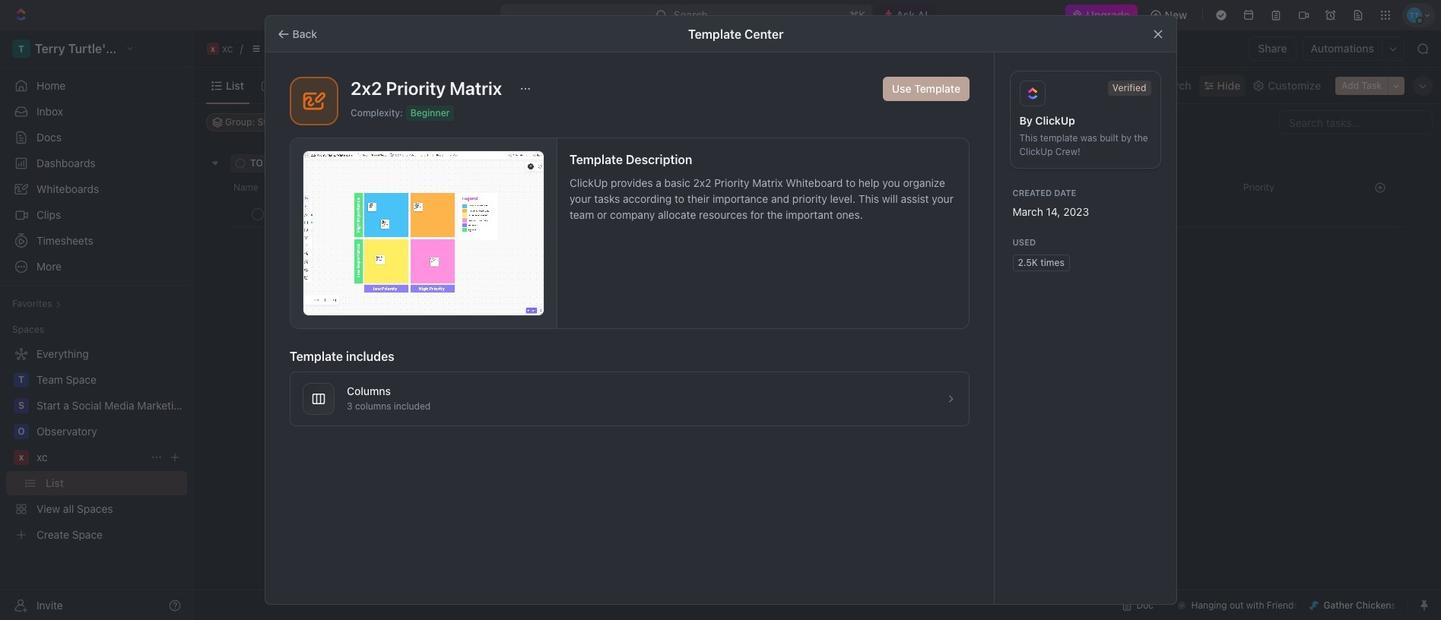 Task type: vqa. For each thing, say whether or not it's contained in the screenshot.
the xc, , ELEMENT to the right
yes



Task type: locate. For each thing, give the bounding box(es) containing it.
whiteboard template image
[[302, 89, 326, 113]]

0 vertical spatial xc, , element
[[207, 43, 219, 55]]

1 vertical spatial xc, , element
[[14, 450, 29, 466]]

whiteboard template element
[[302, 89, 326, 113]]

xc, , element
[[207, 43, 219, 55], [14, 450, 29, 466]]

Search tasks... text field
[[1280, 111, 1433, 134]]

0 horizontal spatial xc, , element
[[14, 450, 29, 466]]

xc, , element inside sidebar navigation
[[14, 450, 29, 466]]

sidebar navigation
[[0, 30, 194, 621]]



Task type: describe. For each thing, give the bounding box(es) containing it.
drumstick bite image
[[1310, 601, 1320, 611]]

Task Name text field
[[273, 202, 717, 226]]

1 horizontal spatial xc, , element
[[207, 43, 219, 55]]



